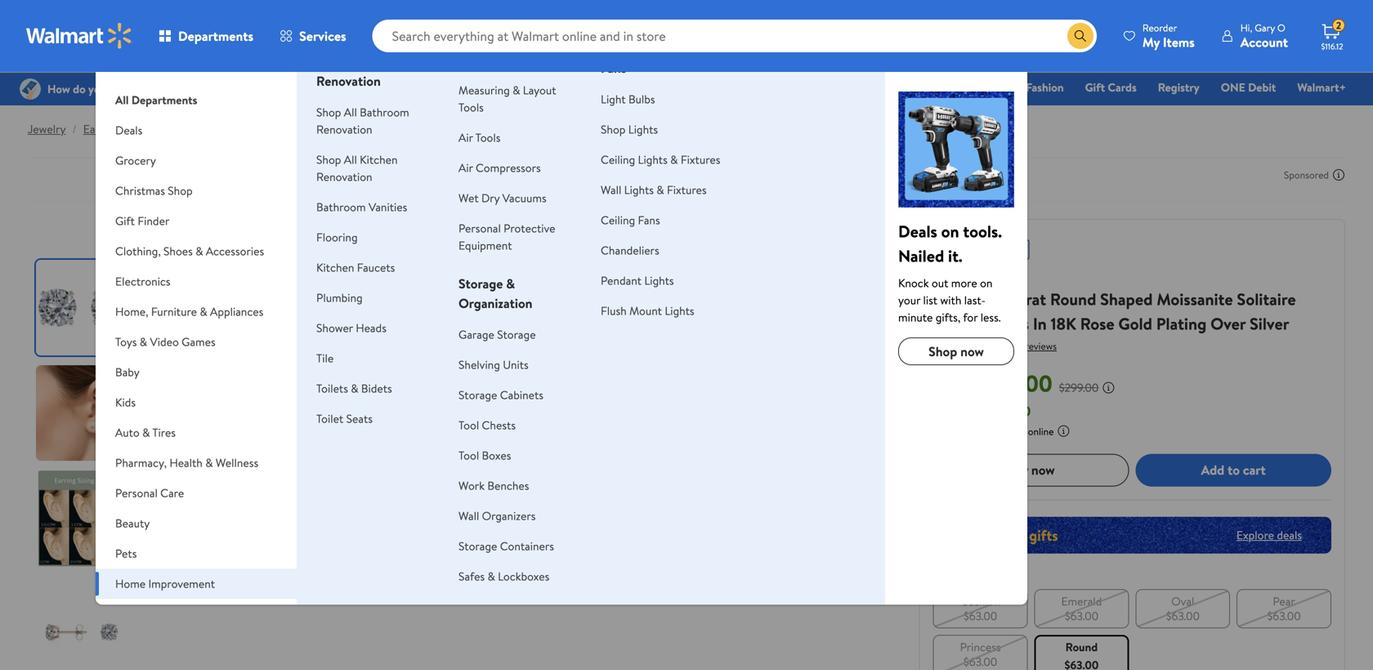 Task type: vqa. For each thing, say whether or not it's contained in the screenshot.
 icon to the right
no



Task type: locate. For each thing, give the bounding box(es) containing it.
pets
[[115, 546, 137, 562]]

gift for gift finder
[[115, 213, 135, 229]]

bidets
[[361, 381, 392, 396]]

0 vertical spatial ceiling
[[664, 39, 704, 57]]

air compressors link
[[459, 160, 541, 176]]

1 horizontal spatial wall
[[601, 182, 622, 198]]

air up the air compressors link
[[459, 130, 473, 146]]

fans up essentials
[[601, 59, 627, 77]]

renovation inside bathroom & kitchen renovation
[[316, 72, 381, 90]]

cart
[[1243, 461, 1266, 479]]

0 vertical spatial renovation
[[316, 72, 381, 90]]

storage down shelving
[[459, 387, 497, 403]]

tile link
[[316, 350, 334, 366]]

on up last-
[[980, 275, 993, 291]]

1 vertical spatial silver
[[1250, 312, 1290, 335]]

0 vertical spatial tools
[[459, 99, 484, 115]]

0 vertical spatial round
[[1050, 288, 1097, 311]]

& right lighting at left top
[[652, 39, 660, 57]]

deals for deals dropdown button
[[115, 122, 143, 138]]

wall up ceiling fans
[[601, 182, 622, 198]]

1 vertical spatial personal
[[115, 485, 158, 501]]

0 vertical spatial silver
[[141, 121, 168, 137]]

& inside measuring & layout tools
[[513, 82, 520, 98]]

1 tool from the top
[[459, 417, 479, 433]]

ceiling down shop lights
[[601, 152, 635, 168]]

fans inside lighting & ceiling fans
[[601, 59, 627, 77]]

$63.00 inside cushion $63.00
[[964, 608, 998, 624]]

0 horizontal spatial home
[[115, 576, 146, 592]]

0 vertical spatial tool
[[459, 417, 479, 433]]

improvement
[[148, 576, 215, 592]]

4
[[933, 288, 944, 311]]

flush mount lights link
[[601, 303, 695, 319]]

fans down 'wall lights & fixtures'
[[638, 212, 660, 228]]

tool for tool boxes
[[459, 448, 479, 464]]

in
[[1033, 312, 1047, 335]]

1 renovation from the top
[[316, 72, 381, 90]]

when
[[957, 424, 980, 438]]

1 vertical spatial tools
[[475, 130, 501, 146]]

flooring
[[316, 229, 358, 245]]

& right patio
[[143, 606, 151, 622]]

jeenmata link
[[933, 267, 982, 283]]

& right health on the bottom of page
[[205, 455, 213, 471]]

0 vertical spatial wall
[[601, 182, 622, 198]]

personal inside personal care dropdown button
[[115, 485, 158, 501]]

1 air from the top
[[459, 130, 473, 146]]

kitchen up shop all bathroom renovation
[[388, 52, 432, 70]]

deals inside deals on tools. nailed it. knock out more on your list with last- minute gifts, for less.
[[898, 220, 938, 243]]

2 vertical spatial bathroom
[[316, 199, 366, 215]]

renovation inside shop all kitchen renovation
[[316, 169, 372, 185]]

1 vertical spatial bathroom
[[360, 104, 409, 120]]

shop for shop lights
[[601, 121, 626, 137]]

now right buy
[[1032, 461, 1055, 479]]

bathroom up flooring
[[316, 199, 366, 215]]

1 horizontal spatial /
[[130, 121, 135, 137]]

fixtures up 'wall lights & fixtures'
[[681, 152, 721, 168]]

round inside jeenmata 4 prong 2 carat round shaped moissanite solitaire stud earrings in 18k rose gold plating over silver
[[1050, 288, 1097, 311]]

finder
[[138, 213, 170, 229]]

storage & organization
[[459, 275, 533, 312]]

electronics left 'toy'
[[832, 79, 888, 95]]

lights for shop
[[628, 121, 658, 137]]

shop right 'toy'
[[928, 79, 954, 95]]

work benches
[[459, 478, 529, 494]]

2 vertical spatial deals
[[898, 220, 938, 243]]

electronics inside electronics link
[[832, 79, 888, 95]]

plumbing link
[[316, 290, 363, 306]]

protective
[[504, 220, 556, 236]]

home for home improvement
[[115, 576, 146, 592]]

1 horizontal spatial on
[[980, 275, 993, 291]]

1 horizontal spatial personal
[[459, 220, 501, 236]]

/ right jewelry
[[72, 121, 77, 137]]

home, furniture & appliances
[[115, 304, 263, 320]]

kitchen inside shop all kitchen renovation
[[360, 152, 398, 168]]

measuring
[[459, 82, 510, 98]]

1 horizontal spatial 2
[[1336, 19, 1342, 32]]

home, furniture & appliances button
[[96, 297, 297, 327]]

shop down shop all bathroom renovation
[[316, 152, 341, 168]]

grocery for grocery
[[115, 152, 156, 168]]

2 air from the top
[[459, 160, 473, 176]]

tool for tool chests
[[459, 417, 479, 433]]

storage up safes
[[459, 538, 497, 554]]

shop
[[928, 79, 954, 95], [316, 104, 341, 120], [601, 121, 626, 137], [316, 152, 341, 168], [168, 183, 193, 199], [929, 343, 958, 361]]

bathroom for &
[[316, 52, 373, 70]]

tool left chests
[[459, 417, 479, 433]]

storage inside storage & organization
[[459, 275, 503, 293]]

appliances
[[210, 304, 263, 320]]

& inside storage & organization
[[506, 275, 515, 293]]

bathroom down bathroom & kitchen renovation
[[360, 104, 409, 120]]

cushion $63.00
[[961, 593, 1001, 624]]

1 vertical spatial renovation
[[316, 121, 372, 137]]

3 renovation from the top
[[316, 169, 372, 185]]

gift left the finder
[[115, 213, 135, 229]]

0 horizontal spatial now
[[961, 343, 984, 361]]

1 vertical spatial air
[[459, 160, 473, 176]]

Search search field
[[372, 20, 1097, 52]]

home inside dropdown button
[[115, 576, 146, 592]]

grocery inside dropdown button
[[115, 152, 156, 168]]

round up '18k'
[[1050, 288, 1097, 311]]

baby button
[[96, 357, 297, 387]]

shop inside shop all kitchen renovation
[[316, 152, 341, 168]]

1 vertical spatial deals
[[115, 122, 143, 138]]

fixtures down ceiling lights & fixtures link
[[667, 182, 707, 198]]

lights right mount
[[665, 303, 695, 319]]

4 prong 2 carat round shaped moissanite solitaire stud earrings in 18k rose gold plating over silver - image 1 of 5 image
[[36, 260, 132, 356]]

personal for personal protective equipment
[[459, 220, 501, 236]]

personal inside personal protective equipment
[[459, 220, 501, 236]]

all inside shop all kitchen renovation
[[344, 152, 357, 168]]

personal care
[[115, 485, 184, 501]]

1 vertical spatial round
[[1066, 639, 1098, 655]]

$63.00 inside emerald $63.00
[[1065, 608, 1099, 624]]

& left essentials
[[576, 79, 584, 95]]

all up jewelry / earrings / silver earrings
[[115, 92, 129, 108]]

on up it.
[[941, 220, 959, 243]]

home improvement
[[115, 576, 215, 592]]

air tools
[[459, 130, 501, 146]]

bathroom for vanities
[[316, 199, 366, 215]]

toilets
[[316, 381, 348, 396]]

1 horizontal spatial now
[[1032, 461, 1055, 479]]

4 prong 2 carat round shaped moissanite solitaire stud earrings in 18k rose gold plating over silver - image 2 of 5 image
[[36, 365, 132, 461]]

chandeliers
[[601, 242, 659, 258]]

wall down work
[[459, 508, 479, 524]]

wall lights & fixtures
[[601, 182, 707, 198]]

shop all bathroom renovation
[[316, 104, 409, 137]]

& up organization
[[506, 275, 515, 293]]

1 vertical spatial electronics
[[115, 273, 171, 289]]

0 vertical spatial home
[[975, 79, 1005, 95]]

all down bathroom & kitchen renovation
[[344, 104, 357, 120]]

kitchen inside bathroom & kitchen renovation
[[388, 52, 432, 70]]

gift finder
[[115, 213, 170, 229]]

heads
[[356, 320, 387, 336]]

earrings link
[[83, 121, 124, 137]]

1 vertical spatial 2
[[994, 288, 1003, 311]]

reviews
[[1025, 339, 1057, 353]]

1 vertical spatial tool
[[459, 448, 479, 464]]

0 vertical spatial air
[[459, 130, 473, 146]]

services
[[299, 27, 346, 45]]

tool
[[459, 417, 479, 433], [459, 448, 479, 464]]

1 horizontal spatial gift
[[1085, 79, 1105, 95]]

measuring & layout tools link
[[459, 82, 556, 115]]

safes & lockboxes
[[459, 569, 550, 585]]

earrings up grocery dropdown button
[[171, 121, 211, 137]]

0 horizontal spatial fans
[[601, 59, 627, 77]]

add to cart button
[[1136, 454, 1332, 487]]

deals for deals link
[[485, 79, 512, 95]]

0 vertical spatial gift
[[1085, 79, 1105, 95]]

2 tool from the top
[[459, 448, 479, 464]]

shop for shop all kitchen renovation
[[316, 152, 341, 168]]

bathroom down services
[[316, 52, 373, 70]]

shop inside shop all bathroom renovation
[[316, 104, 341, 120]]

tool left boxes
[[459, 448, 479, 464]]

renovation inside shop all bathroom renovation
[[316, 121, 372, 137]]

round down emerald $63.00
[[1066, 639, 1098, 655]]

lights down bulbs at left
[[628, 121, 658, 137]]

home left fashion
[[975, 79, 1005, 95]]

deals inside dropdown button
[[115, 122, 143, 138]]

home for home
[[975, 79, 1005, 95]]

personal up equipment
[[459, 220, 501, 236]]

all for shop all bathroom renovation
[[344, 104, 357, 120]]

$63.00 for now $63.00
[[984, 367, 1053, 399]]

cards
[[1108, 79, 1137, 95]]

$63.00 for emerald $63.00
[[1065, 608, 1099, 624]]

auto
[[115, 425, 140, 441]]

now left (3.8)
[[961, 343, 984, 361]]

deals down all departments
[[115, 122, 143, 138]]

shop down bathroom & kitchen renovation
[[316, 104, 341, 120]]

kitchen for bathroom & kitchen renovation
[[388, 52, 432, 70]]

1 horizontal spatial electronics
[[832, 79, 888, 95]]

renovation up shop all kitchen renovation
[[316, 121, 372, 137]]

ceiling inside lighting & ceiling fans
[[664, 39, 704, 57]]

0 horizontal spatial wall
[[459, 508, 479, 524]]

0 horizontal spatial personal
[[115, 485, 158, 501]]

stud
[[933, 312, 966, 335]]

2 renovation from the top
[[316, 121, 372, 137]]

& left layout
[[513, 82, 520, 98]]

lights for pendant
[[644, 273, 674, 289]]

cabinets
[[500, 387, 544, 403]]

wet dry vacuums link
[[459, 190, 547, 206]]

price when purchased online
[[933, 424, 1054, 438]]

0 horizontal spatial 2
[[994, 288, 1003, 311]]

toy shop link
[[902, 78, 961, 96]]

ad disclaimer and feedback image
[[1333, 168, 1346, 181]]

0 horizontal spatial gift
[[115, 213, 135, 229]]

deals up nailed
[[898, 220, 938, 243]]

1 vertical spatial on
[[980, 275, 993, 291]]

now inside button
[[1032, 461, 1055, 479]]

flush mount lights
[[601, 303, 695, 319]]

1 vertical spatial wall
[[459, 508, 479, 524]]

bathroom inside bathroom & kitchen renovation
[[316, 52, 373, 70]]

all inside shop all bathroom renovation
[[344, 104, 357, 120]]

0 vertical spatial fixtures
[[681, 152, 721, 168]]

1 horizontal spatial grocery
[[533, 79, 573, 95]]

1 vertical spatial grocery
[[115, 152, 156, 168]]

1 vertical spatial ceiling
[[601, 152, 635, 168]]

up to sixty percent off deals. shop now. image
[[933, 517, 1332, 554]]

shop now link
[[898, 338, 1015, 365]]

/ right earrings link
[[130, 121, 135, 137]]

kitchen down "flooring" link
[[316, 260, 354, 275]]

renovation up shop all bathroom renovation
[[316, 72, 381, 90]]

earrings
[[83, 121, 124, 137], [171, 121, 211, 137], [970, 312, 1029, 335]]

now
[[961, 343, 984, 361], [1032, 461, 1055, 479]]

silver
[[141, 121, 168, 137], [1250, 312, 1290, 335]]

gift inside 'gift finder' dropdown button
[[115, 213, 135, 229]]

& right furniture
[[200, 304, 207, 320]]

0 vertical spatial departments
[[178, 27, 253, 45]]

personal up beauty
[[115, 485, 158, 501]]

tools down measuring
[[459, 99, 484, 115]]

wall organizers
[[459, 508, 536, 524]]

accessories
[[206, 243, 264, 259]]

0 horizontal spatial /
[[72, 121, 77, 137]]

0 vertical spatial kitchen
[[388, 52, 432, 70]]

gift inside gift cards link
[[1085, 79, 1105, 95]]

search icon image
[[1074, 29, 1087, 43]]

shop down light
[[601, 121, 626, 137]]

$63.00 inside princess $63.00
[[964, 654, 998, 670]]

wellness
[[216, 455, 258, 471]]

ceiling up chandeliers link
[[601, 212, 635, 228]]

1 vertical spatial fixtures
[[667, 182, 707, 198]]

gold
[[1119, 312, 1153, 335]]

(3.8)
[[986, 339, 1005, 353]]

ceiling lights & fixtures
[[601, 152, 721, 168]]

& up shop all bathroom renovation
[[376, 52, 385, 70]]

departments up 'silver earrings' link
[[131, 92, 197, 108]]

0 horizontal spatial earrings
[[83, 121, 124, 137]]

shop for shop now
[[929, 343, 958, 361]]

& right toys on the left of page
[[140, 334, 147, 350]]

2 right last-
[[994, 288, 1003, 311]]

silver down all departments
[[141, 121, 168, 137]]

plating
[[1156, 312, 1207, 335]]

ceiling for lights
[[601, 152, 635, 168]]

1 vertical spatial kitchen
[[360, 152, 398, 168]]

fixtures for ceiling lights & fixtures
[[681, 152, 721, 168]]

organizers
[[482, 508, 536, 524]]

$63.00 for pear $63.00
[[1267, 608, 1301, 624]]

shop down grocery dropdown button
[[168, 183, 193, 199]]

shop down stud
[[929, 343, 958, 361]]

items
[[1163, 33, 1195, 51]]

0 horizontal spatial on
[[941, 220, 959, 243]]

home,
[[115, 304, 148, 320]]

light bulbs link
[[601, 91, 655, 107]]

home improvement image
[[898, 92, 1015, 208]]

2 horizontal spatial deals
[[898, 220, 938, 243]]

legal information image
[[1057, 424, 1070, 438]]

cushion
[[961, 593, 1001, 609]]

games
[[182, 334, 216, 350]]

tools up air compressors
[[475, 130, 501, 146]]

learn more about strikethrough prices image
[[1102, 381, 1115, 394]]

ceiling right lighting at left top
[[664, 39, 704, 57]]

0 vertical spatial fans
[[601, 59, 627, 77]]

gift left cards
[[1085, 79, 1105, 95]]

earrings inside jeenmata 4 prong 2 carat round shaped moissanite solitaire stud earrings in 18k rose gold plating over silver
[[970, 312, 1029, 335]]

$299.00
[[1059, 380, 1099, 396]]

lights up the flush mount lights link
[[644, 273, 674, 289]]

air for air compressors
[[459, 160, 473, 176]]

tool boxes
[[459, 448, 511, 464]]

shower heads
[[316, 320, 387, 336]]

1 horizontal spatial fans
[[638, 212, 660, 228]]

storage up organization
[[459, 275, 503, 293]]

kitchen down shop all bathroom renovation
[[360, 152, 398, 168]]

wall lights & fixtures link
[[601, 182, 707, 198]]

0 horizontal spatial grocery
[[115, 152, 156, 168]]

shape list
[[930, 586, 1335, 670]]

renovation up bathroom vanities 'link'
[[316, 169, 372, 185]]

lights up ceiling fans
[[624, 182, 654, 198]]

2 up $116.12
[[1336, 19, 1342, 32]]

video
[[150, 334, 179, 350]]

silver down the 'solitaire'
[[1250, 312, 1290, 335]]

one debit link
[[1214, 78, 1284, 96]]

1 horizontal spatial silver
[[1250, 312, 1290, 335]]

renovation
[[316, 72, 381, 90], [316, 121, 372, 137], [316, 169, 372, 185]]

all down shop all bathroom renovation
[[344, 152, 357, 168]]

shelving units link
[[459, 357, 529, 373]]

1 horizontal spatial home
[[975, 79, 1005, 95]]

electronics down clothing,
[[115, 273, 171, 289]]

0 vertical spatial electronics
[[832, 79, 888, 95]]

oval $63.00
[[1166, 593, 1200, 624]]

fixtures for wall lights & fixtures
[[667, 182, 707, 198]]

1 vertical spatial now
[[1032, 461, 1055, 479]]

2 horizontal spatial earrings
[[970, 312, 1029, 335]]

earrings up (3.8)
[[970, 312, 1029, 335]]

0 vertical spatial now
[[961, 343, 984, 361]]

1 horizontal spatial deals
[[485, 79, 512, 95]]

grocery for grocery & essentials
[[533, 79, 573, 95]]

air up wet
[[459, 160, 473, 176]]

0 horizontal spatial electronics
[[115, 273, 171, 289]]

patio
[[115, 606, 141, 622]]

electronics inside electronics dropdown button
[[115, 273, 171, 289]]

registry link
[[1151, 78, 1207, 96]]

1 vertical spatial gift
[[115, 213, 135, 229]]

0 vertical spatial on
[[941, 220, 959, 243]]

1 vertical spatial home
[[115, 576, 146, 592]]

home up patio
[[115, 576, 146, 592]]

0 vertical spatial personal
[[459, 220, 501, 236]]

1 vertical spatial departments
[[131, 92, 197, 108]]

2 vertical spatial ceiling
[[601, 212, 635, 228]]

solitaire
[[1237, 288, 1296, 311]]

round
[[1050, 288, 1097, 311], [1066, 639, 1098, 655]]

all departments
[[115, 92, 197, 108]]

0 vertical spatial grocery
[[533, 79, 573, 95]]

earrings right 'jewelry' 'link'
[[83, 121, 124, 137]]

0 vertical spatial deals
[[485, 79, 512, 95]]

clothing, shoes & accessories
[[115, 243, 264, 259]]

0 vertical spatial bathroom
[[316, 52, 373, 70]]

round inside button
[[1066, 639, 1098, 655]]

last-
[[964, 292, 986, 308]]

departments up the all departments link
[[178, 27, 253, 45]]

units
[[503, 357, 529, 373]]

deals left layout
[[485, 79, 512, 95]]

0 vertical spatial 2
[[1336, 19, 1342, 32]]

0 horizontal spatial deals
[[115, 122, 143, 138]]

pear $63.00
[[1267, 593, 1301, 624]]

2 vertical spatial renovation
[[316, 169, 372, 185]]

lights up 'wall lights & fixtures'
[[638, 152, 668, 168]]



Task type: describe. For each thing, give the bounding box(es) containing it.
home link
[[967, 78, 1012, 96]]

princess
[[960, 639, 1001, 655]]

now for shop now
[[961, 343, 984, 361]]

toilet seats
[[316, 411, 373, 427]]

emerald $63.00
[[1062, 593, 1102, 624]]

shower heads link
[[316, 320, 387, 336]]

deals button
[[96, 115, 297, 146]]

one
[[1221, 79, 1246, 95]]

pear
[[1273, 593, 1296, 609]]

organization
[[459, 294, 533, 312]]

benches
[[488, 478, 529, 494]]

wet dry vacuums
[[459, 190, 547, 206]]

777 reviews link
[[1005, 339, 1057, 353]]

4 prong 2 carat round shaped moissanite solitaire stud earrings in 18k rose gold plating over silver - image 4 of 5 image
[[36, 576, 132, 670]]

777
[[1008, 339, 1023, 353]]

tools inside measuring & layout tools
[[459, 99, 484, 115]]

2 inside jeenmata 4 prong 2 carat round shaped moissanite solitaire stud earrings in 18k rose gold plating over silver
[[994, 288, 1003, 311]]

deals link
[[477, 78, 520, 96]]

kids
[[115, 394, 136, 410]]

2 vertical spatial kitchen
[[316, 260, 354, 275]]

walmart image
[[26, 23, 132, 49]]

grocery & essentials link
[[526, 78, 643, 96]]

work
[[459, 478, 485, 494]]

gift for gift cards
[[1085, 79, 1105, 95]]

4 prong 2 carat round shaped moissanite solitaire stud earrings in 18k rose gold plating over silver - image 3 of 5 image
[[36, 471, 132, 567]]

carat
[[1007, 288, 1046, 311]]

shop lights
[[601, 121, 658, 137]]

$63.00 for oval $63.00
[[1166, 608, 1200, 624]]

flooring link
[[316, 229, 358, 245]]

renovation for bathroom & kitchen renovation
[[316, 72, 381, 90]]

account
[[1241, 33, 1288, 51]]

1 vertical spatial fans
[[638, 212, 660, 228]]

air tools link
[[459, 130, 501, 146]]

air compressors
[[459, 160, 541, 176]]

debit
[[1248, 79, 1276, 95]]

containers
[[500, 538, 554, 554]]

boxes
[[482, 448, 511, 464]]

gift finder button
[[96, 206, 297, 236]]

personal care button
[[96, 478, 297, 508]]

oval
[[1172, 593, 1195, 609]]

chests
[[482, 417, 516, 433]]

1 horizontal spatial earrings
[[171, 121, 211, 137]]

shop for shop all bathroom renovation
[[316, 104, 341, 120]]

moissanite
[[1157, 288, 1233, 311]]

gift cards link
[[1078, 78, 1144, 96]]

now for buy now
[[1032, 461, 1055, 479]]

& right shoes
[[196, 243, 203, 259]]

& left tires
[[142, 425, 150, 441]]

$63.00 for cushion $63.00
[[964, 608, 998, 624]]

renovation for shop all kitchen renovation
[[316, 169, 372, 185]]

2 / from the left
[[130, 121, 135, 137]]

toilets & bidets link
[[316, 381, 392, 396]]

lights for wall
[[624, 182, 654, 198]]

shelving units
[[459, 357, 529, 373]]

buy now
[[1007, 461, 1055, 479]]

departments inside 'popup button'
[[178, 27, 253, 45]]

$63.00 for princess $63.00
[[964, 654, 998, 670]]

storage cabinets
[[459, 387, 544, 403]]

pharmacy,
[[115, 455, 167, 471]]

pendant lights link
[[601, 273, 674, 289]]

silver inside jeenmata 4 prong 2 carat round shaped moissanite solitaire stud earrings in 18k rose gold plating over silver
[[1250, 312, 1290, 335]]

storage for containers
[[459, 538, 497, 554]]

garden
[[154, 606, 190, 622]]

shop inside dropdown button
[[168, 183, 193, 199]]

safes
[[459, 569, 485, 585]]

ceiling lights & fixtures link
[[601, 152, 721, 168]]

& inside lighting & ceiling fans
[[652, 39, 660, 57]]

mount
[[630, 303, 662, 319]]

0 horizontal spatial silver
[[141, 121, 168, 137]]

services button
[[267, 16, 359, 56]]

storage containers
[[459, 538, 554, 554]]

electronics for electronics link on the top right of page
[[832, 79, 888, 95]]

18k
[[1051, 312, 1077, 335]]

tool boxes link
[[459, 448, 511, 464]]

personal protective equipment
[[459, 220, 556, 253]]

faucets
[[357, 260, 395, 275]]

garage storage
[[459, 327, 536, 343]]

electronics button
[[96, 267, 297, 297]]

storage up "units"
[[497, 327, 536, 343]]

1 / from the left
[[72, 121, 77, 137]]

jewelry / earrings / silver earrings
[[28, 121, 211, 137]]

grocery & essentials
[[533, 79, 635, 95]]

& left the "bidets"
[[351, 381, 359, 396]]

& down ceiling lights & fixtures link
[[657, 182, 664, 198]]

toys
[[115, 334, 137, 350]]

kitchen for shop all kitchen renovation
[[360, 152, 398, 168]]

dry
[[481, 190, 500, 206]]

shop lights link
[[601, 121, 658, 137]]

shop now
[[929, 343, 984, 361]]

minute
[[898, 309, 933, 325]]

clothing,
[[115, 243, 161, 259]]

& inside bathroom & kitchen renovation
[[376, 52, 385, 70]]

wall for wall organizers
[[459, 508, 479, 524]]

toys & video games button
[[96, 327, 297, 357]]

personal for personal care
[[115, 485, 158, 501]]

& up 'wall lights & fixtures'
[[670, 152, 678, 168]]

$236.00
[[985, 402, 1031, 420]]

fashion link
[[1019, 78, 1071, 96]]

gary
[[1255, 21, 1275, 35]]

pharmacy, health & wellness
[[115, 455, 258, 471]]

price
[[933, 424, 955, 438]]

shower
[[316, 320, 353, 336]]

storage for cabinets
[[459, 387, 497, 403]]

lights for ceiling
[[638, 152, 668, 168]]

chandeliers link
[[601, 242, 659, 258]]

christmas
[[115, 183, 165, 199]]

hi,
[[1241, 21, 1253, 35]]

deal
[[940, 243, 959, 257]]

& right safes
[[488, 569, 495, 585]]

electronics for electronics dropdown button
[[115, 273, 171, 289]]

tool chests
[[459, 417, 516, 433]]

bathroom inside shop all bathroom renovation
[[360, 104, 409, 120]]

toy
[[909, 79, 926, 95]]

renovation for shop all bathroom renovation
[[316, 121, 372, 137]]

less.
[[981, 309, 1001, 325]]

ceiling fans
[[601, 212, 660, 228]]

air for air tools
[[459, 130, 473, 146]]

jeenmata
[[933, 267, 982, 283]]

ceiling for fans
[[601, 212, 635, 228]]

home improvement button
[[96, 569, 297, 599]]

auto & tires button
[[96, 418, 297, 448]]

for
[[963, 309, 978, 325]]

christmas shop
[[115, 183, 193, 199]]

storage for &
[[459, 275, 503, 293]]

all for shop all kitchen renovation
[[344, 152, 357, 168]]

Walmart Site-Wide search field
[[372, 20, 1097, 52]]

rose
[[1080, 312, 1115, 335]]

wall for wall lights & fixtures
[[601, 182, 622, 198]]



